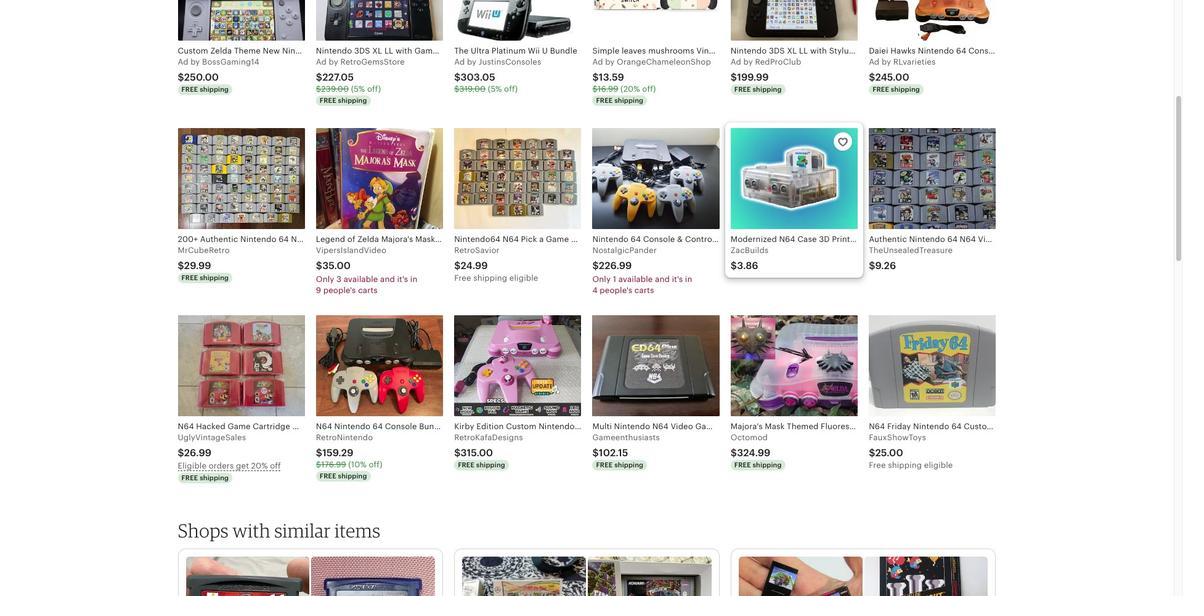 Task type: vqa. For each thing, say whether or not it's contained in the screenshot.
cart
no



Task type: locate. For each thing, give the bounding box(es) containing it.
free inside 'nintendo 3ds xl ll with games and themes a d b y retrogemsstore $ 227.05 $ 239.00 (5% off) free shipping'
[[320, 97, 337, 104]]

themed
[[787, 422, 819, 432]]

d inside the a d b y bossgaming14 $ 250.00 free shipping
[[183, 57, 188, 67]]

shipping down orders
[[200, 475, 229, 482]]

off) down retrogemsstore at the top left
[[367, 85, 381, 94]]

it's for 35.00
[[397, 275, 408, 284]]

y up 13.59
[[611, 57, 615, 67]]

nintendo64
[[455, 235, 501, 244]]

b
[[191, 57, 196, 67], [329, 57, 334, 67], [467, 57, 473, 67], [606, 57, 611, 67], [744, 57, 749, 67], [882, 57, 888, 67]]

d up 13.59
[[598, 57, 603, 67]]

free down 24.99
[[455, 274, 471, 283]]

1 horizontal spatial with
[[396, 46, 413, 55]]

n64 friday nintendo 64 custom video game cartridge - front and back labels - ice cube chris tucker 1995 comedy parody item image
[[870, 316, 997, 417]]

free down the 29.99
[[182, 275, 198, 282]]

free down 239.00
[[320, 97, 337, 104]]

majora's
[[731, 422, 763, 432]]

2 (5% from the left
[[488, 85, 502, 94]]

d for 199.99
[[737, 57, 742, 67]]

(5%
[[351, 85, 365, 94], [488, 85, 502, 94]]

free down 102.15 at the right of page
[[597, 462, 613, 469]]

n64 left video
[[960, 235, 977, 244]]

6 d from the left
[[875, 57, 880, 67]]

1 horizontal spatial only
[[593, 275, 611, 284]]

64 left video
[[948, 235, 958, 244]]

227.05
[[323, 72, 354, 83]]

a up 16.99
[[593, 57, 598, 67]]

modernized n64 case 3d print files zacbuilds $ 3.86
[[731, 235, 871, 272]]

0 vertical spatial games
[[415, 46, 442, 55]]

shipping down 239.00
[[338, 97, 367, 104]]

octomod
[[731, 434, 768, 443]]

64 up fauxshowtoys $ 25.00 free shipping eligible
[[926, 422, 937, 432]]

226.99
[[599, 260, 632, 272]]

available inside vipersislandvideo $ 35.00 only 3 available and it's in 9 people's carts
[[344, 275, 378, 284]]

carts inside nostalgicpander $ 226.99 only 1 available and it's in 4 people's carts
[[635, 286, 654, 296]]

shipping down 24.99
[[474, 274, 508, 283]]

315.00
[[461, 448, 493, 460]]

2 people's from the left
[[600, 286, 633, 296]]

kirby
[[455, 422, 475, 432]]

nintendo
[[316, 46, 352, 55], [241, 235, 277, 244], [910, 235, 946, 244], [539, 422, 575, 432], [888, 422, 924, 432]]

people's inside nostalgicpander $ 226.99 only 1 available and it's in 4 people's carts
[[600, 286, 633, 296]]

5 b from the left
[[744, 57, 749, 67]]

free down 199.99
[[735, 86, 751, 93]]

0 horizontal spatial eligible
[[510, 274, 539, 283]]

d
[[183, 57, 188, 67], [322, 57, 327, 67], [460, 57, 465, 67], [598, 57, 603, 67], [737, 57, 742, 67], [875, 57, 880, 67]]

in for 226.99
[[686, 275, 693, 284]]

d inside a d b y rlvarieties $ 245.00 free shipping
[[875, 57, 880, 67]]

off) down justinsconsoles
[[504, 85, 518, 94]]

and down the nostalgicpander
[[656, 275, 670, 284]]

get
[[236, 462, 249, 471]]

3
[[337, 275, 342, 284]]

$ inside a d b y rlvarieties $ 245.00 free shipping
[[870, 72, 876, 83]]

0 vertical spatial free
[[455, 274, 471, 283]]

off) inside a d b y orangechameleonshop $ 13.59 $ 16.99 (20% off) free shipping
[[643, 85, 656, 94]]

b inside a d b y orangechameleonshop $ 13.59 $ 16.99 (20% off) free shipping
[[606, 57, 611, 67]]

1 d from the left
[[183, 57, 188, 67]]

and inside nostalgicpander $ 226.99 only 1 available and it's in 4 people's carts
[[656, 275, 670, 284]]

4 y from the left
[[611, 57, 615, 67]]

shipping down the 29.99
[[200, 275, 229, 282]]

1 horizontal spatial eligible
[[925, 461, 954, 471]]

0 horizontal spatial in
[[411, 275, 418, 284]]

eligible inside fauxshowtoys $ 25.00 free shipping eligible
[[925, 461, 954, 471]]

shipping down 324.99
[[753, 462, 782, 469]]

free down the 25.00
[[870, 461, 886, 471]]

1 horizontal spatial people's
[[600, 286, 633, 296]]

pink
[[870, 422, 886, 432]]

d inside 'nintendo 3ds xl ll with games and themes a d b y retrogemsstore $ 227.05 $ 239.00 (5% off) free shipping'
[[322, 57, 327, 67]]

eligible
[[510, 274, 539, 283], [925, 461, 954, 471]]

off) inside 'nintendo 3ds xl ll with games and themes a d b y retrogemsstore $ 227.05 $ 239.00 (5% off) free shipping'
[[367, 85, 381, 94]]

y for 245.00
[[887, 57, 892, 67]]

shipping down (10%
[[338, 473, 367, 481]]

authentic inside authentic nintendo 64 n64 video games theunsealedtreasure $ 9.26
[[870, 235, 908, 244]]

free
[[455, 274, 471, 283], [870, 461, 886, 471]]

d up the 245.00
[[875, 57, 880, 67]]

2 authentic from the left
[[870, 235, 908, 244]]

0 horizontal spatial carts
[[358, 286, 378, 296]]

shipping down the 245.00
[[892, 86, 921, 93]]

b inside a d b y rlvarieties $ 245.00 free shipping
[[882, 57, 888, 67]]

200+ authentic nintendo 64 n64 games collection image
[[178, 128, 305, 229]]

authentic up mrcuberetro
[[200, 235, 238, 244]]

2 n64 from the left
[[503, 235, 519, 244]]

3ds
[[354, 46, 370, 55]]

1 b from the left
[[191, 57, 196, 67]]

1 vertical spatial eligible
[[925, 461, 954, 471]]

off) right (20%
[[643, 85, 656, 94]]

2 carts from the left
[[635, 286, 654, 296]]

d inside a d b y orangechameleonshop $ 13.59 $ 16.99 (20% off) free shipping
[[598, 57, 603, 67]]

1 horizontal spatial carts
[[635, 286, 654, 296]]

2 available from the left
[[619, 275, 653, 284]]

free down 315.00
[[458, 462, 475, 469]]

games for themes
[[415, 46, 442, 55]]

shipping down (20%
[[615, 97, 644, 104]]

only up the 9
[[316, 275, 335, 284]]

n64 inside nintendo64 n64 pick a game reproduction retrosavior $ 24.99 free shipping eligible
[[503, 235, 519, 244]]

free inside 200+ authentic nintendo 64 n64 games collection mrcuberetro $ 29.99 free shipping
[[182, 275, 198, 282]]

0 horizontal spatial available
[[344, 275, 378, 284]]

free inside uglyvintagesales $ 26.99 eligible orders get 20% off free shipping
[[182, 475, 198, 482]]

u
[[542, 46, 548, 55]]

2 it's from the left
[[672, 275, 683, 284]]

with right ll
[[396, 46, 413, 55]]

n64 left case
[[780, 235, 796, 244]]

a inside the a d b y bossgaming14 $ 250.00 free shipping
[[178, 57, 183, 67]]

n64 inside authentic nintendo 64 n64 video games theunsealedtreasure $ 9.26
[[960, 235, 977, 244]]

159.29
[[323, 448, 354, 460]]

a down the
[[455, 57, 460, 67]]

1 horizontal spatial it's
[[672, 275, 683, 284]]

games for $
[[1003, 235, 1031, 244]]

modernized
[[731, 235, 777, 244]]

$
[[178, 72, 184, 83], [316, 72, 323, 83], [455, 72, 461, 83], [593, 72, 599, 83], [731, 72, 738, 83], [870, 72, 876, 83], [316, 85, 321, 94], [455, 85, 460, 94], [593, 85, 598, 94], [178, 260, 184, 272], [316, 260, 323, 272], [455, 260, 461, 272], [593, 260, 599, 272], [731, 260, 738, 272], [870, 260, 876, 272], [178, 448, 184, 460], [316, 448, 323, 460], [455, 448, 461, 460], [593, 448, 599, 460], [731, 448, 738, 460], [870, 448, 876, 460], [316, 461, 321, 470]]

the
[[455, 46, 469, 55]]

a d b y redproclub $ 199.99 free shipping
[[731, 57, 802, 93]]

authentic inside 200+ authentic nintendo 64 n64 games collection mrcuberetro $ 29.99 free shipping
[[200, 235, 238, 244]]

shipping inside a d b y orangechameleonshop $ 13.59 $ 16.99 (20% off) free shipping
[[615, 97, 644, 104]]

and left themes
[[444, 46, 459, 55]]

1 horizontal spatial and
[[444, 46, 459, 55]]

2 only from the left
[[593, 275, 611, 284]]

shipping down 102.15 at the right of page
[[615, 462, 644, 469]]

b up 250.00
[[191, 57, 196, 67]]

custom
[[506, 422, 537, 432]]

shipping inside majora's mask themed fluorescent pink nintendo 64 octomod $ 324.99 free shipping
[[753, 462, 782, 469]]

b inside a d b y redproclub $ 199.99 free shipping
[[744, 57, 749, 67]]

only inside nostalgicpander $ 226.99 only 1 available and it's in 4 people's carts
[[593, 275, 611, 284]]

y inside a d b y orangechameleonshop $ 13.59 $ 16.99 (20% off) free shipping
[[611, 57, 615, 67]]

carts down the nostalgicpander
[[635, 286, 654, 296]]

1 horizontal spatial games
[[1003, 235, 1031, 244]]

b for 13.59
[[606, 57, 611, 67]]

5 y from the left
[[749, 57, 753, 67]]

free inside a d b y redproclub $ 199.99 free shipping
[[735, 86, 751, 93]]

eligible down pick
[[510, 274, 539, 283]]

y inside the ultra platinum wii u bundle a d b y justinsconsoles $ 303.05 $ 319.00 (5% off)
[[472, 57, 477, 67]]

y down themes
[[472, 57, 477, 67]]

d inside the ultra platinum wii u bundle a d b y justinsconsoles $ 303.05 $ 319.00 (5% off)
[[460, 57, 465, 67]]

5 d from the left
[[737, 57, 742, 67]]

0 horizontal spatial people's
[[324, 286, 356, 296]]

shipping inside the a d b y bossgaming14 $ 250.00 free shipping
[[200, 86, 229, 93]]

pick
[[521, 235, 537, 244]]

carts for 35.00
[[358, 286, 378, 296]]

nintendo 3ds xl ll with stylus, upgraded usb charger - modded - homebrew - cfw - luma - hshop - gba/nds/gbc/sega games too! image
[[731, 0, 858, 41]]

a inside nintendo64 n64 pick a game reproduction retrosavior $ 24.99 free shipping eligible
[[540, 235, 544, 244]]

d up 199.99
[[737, 57, 742, 67]]

(20%
[[621, 85, 640, 94]]

3 d from the left
[[460, 57, 465, 67]]

0 horizontal spatial it's
[[397, 275, 408, 284]]

y up 199.99
[[749, 57, 753, 67]]

2 horizontal spatial and
[[656, 275, 670, 284]]

2 y from the left
[[334, 57, 338, 67]]

1 horizontal spatial (5%
[[488, 85, 502, 94]]

a right pick
[[540, 235, 544, 244]]

free down 16.99
[[597, 97, 613, 104]]

1 available from the left
[[344, 275, 378, 284]]

games inside 'nintendo 3ds xl ll with games and themes a d b y retrogemsstore $ 227.05 $ 239.00 (5% off) free shipping'
[[415, 46, 442, 55]]

0 horizontal spatial authentic
[[200, 235, 238, 244]]

d for 250.00
[[183, 57, 188, 67]]

102.15
[[599, 448, 629, 460]]

free down the 245.00
[[873, 86, 890, 93]]

b for 199.99
[[744, 57, 749, 67]]

b down themes
[[467, 57, 473, 67]]

shipping down 199.99
[[753, 86, 782, 93]]

fauxshowtoys $ 25.00 free shipping eligible
[[870, 434, 954, 471]]

only up 4
[[593, 275, 611, 284]]

retrosavior
[[455, 246, 500, 255]]

0 horizontal spatial games
[[415, 46, 442, 55]]

games right video
[[1003, 235, 1031, 244]]

games left the
[[415, 46, 442, 55]]

off) inside retronintendo $ 159.29 $ 176.99 (10% off) free shipping
[[369, 461, 383, 470]]

only for 35.00
[[316, 275, 335, 284]]

0 vertical spatial eligible
[[510, 274, 539, 283]]

239.00
[[321, 85, 349, 94]]

gameenthusiasts $ 102.15 free shipping
[[593, 434, 660, 469]]

1 people's from the left
[[324, 286, 356, 296]]

n64
[[291, 235, 307, 244], [503, 235, 519, 244], [780, 235, 796, 244], [960, 235, 977, 244]]

free inside retronintendo $ 159.29 $ 176.99 (10% off) free shipping
[[320, 473, 337, 481]]

1 it's from the left
[[397, 275, 408, 284]]

it's inside vipersislandvideo $ 35.00 only 3 available and it's in 9 people's carts
[[397, 275, 408, 284]]

6 y from the left
[[887, 57, 892, 67]]

$ inside authentic nintendo 64 n64 video games theunsealedtreasure $ 9.26
[[870, 260, 876, 272]]

a left rlvarieties
[[870, 57, 875, 67]]

and for 35.00
[[381, 275, 395, 284]]

nintendo 3ds xl ll with games and themes image
[[316, 0, 443, 41]]

people's
[[324, 286, 356, 296], [600, 286, 633, 296]]

kirby edition custom nintendo 64 retrokafadesigns $ 315.00 free shipping
[[455, 422, 587, 469]]

1 (5% from the left
[[351, 85, 365, 94]]

people's down 1
[[600, 286, 633, 296]]

2 d from the left
[[322, 57, 327, 67]]

1 horizontal spatial available
[[619, 275, 653, 284]]

carts down vipersislandvideo
[[358, 286, 378, 296]]

b for 250.00
[[191, 57, 196, 67]]

1 in from the left
[[411, 275, 418, 284]]

b inside the ultra platinum wii u bundle a d b y justinsconsoles $ 303.05 $ 319.00 (5% off)
[[467, 57, 473, 67]]

and inside 'nintendo 3ds xl ll with games and themes a d b y retrogemsstore $ 227.05 $ 239.00 (5% off) free shipping'
[[444, 46, 459, 55]]

a
[[178, 57, 183, 67], [316, 57, 322, 67], [455, 57, 460, 67], [593, 57, 598, 67], [731, 57, 737, 67], [870, 57, 875, 67], [540, 235, 544, 244]]

1 horizontal spatial authentic
[[870, 235, 908, 244]]

authentic up 'theunsealedtreasure'
[[870, 235, 908, 244]]

a left redproclub
[[731, 57, 737, 67]]

with right shops
[[233, 520, 271, 543]]

(5% down 303.05
[[488, 85, 502, 94]]

shipping
[[200, 86, 229, 93], [753, 86, 782, 93], [892, 86, 921, 93], [338, 97, 367, 104], [615, 97, 644, 104], [474, 274, 508, 283], [200, 275, 229, 282], [889, 461, 923, 471], [477, 462, 506, 469], [615, 462, 644, 469], [753, 462, 782, 469], [338, 473, 367, 481], [200, 475, 229, 482]]

1 vertical spatial games
[[1003, 235, 1031, 244]]

only inside vipersislandvideo $ 35.00 only 3 available and it's in 9 people's carts
[[316, 275, 335, 284]]

2 b from the left
[[329, 57, 334, 67]]

it's inside nostalgicpander $ 226.99 only 1 available and it's in 4 people's carts
[[672, 275, 683, 284]]

with
[[396, 46, 413, 55], [233, 520, 271, 543]]

6 b from the left
[[882, 57, 888, 67]]

b up 227.05
[[329, 57, 334, 67]]

orders
[[209, 462, 234, 471]]

people's inside vipersislandvideo $ 35.00 only 3 available and it's in 9 people's carts
[[324, 286, 356, 296]]

1 horizontal spatial free
[[870, 461, 886, 471]]

free inside fauxshowtoys $ 25.00 free shipping eligible
[[870, 461, 886, 471]]

3 n64 from the left
[[780, 235, 796, 244]]

it's
[[397, 275, 408, 284], [672, 275, 683, 284]]

n64 left games
[[291, 235, 307, 244]]

available right 1
[[619, 275, 653, 284]]

only for 226.99
[[593, 275, 611, 284]]

$ inside majora's mask themed fluorescent pink nintendo 64 octomod $ 324.99 free shipping
[[731, 448, 738, 460]]

uglyvintagesales
[[178, 434, 246, 443]]

free down 324.99
[[735, 462, 751, 469]]

0 horizontal spatial only
[[316, 275, 335, 284]]

d for 245.00
[[875, 57, 880, 67]]

1 carts from the left
[[358, 286, 378, 296]]

authentic nintendo 64 n64 video games image
[[870, 128, 997, 229]]

64
[[279, 235, 289, 244], [948, 235, 958, 244], [577, 422, 587, 432], [926, 422, 937, 432]]

free down 250.00
[[182, 86, 198, 93]]

n64 left pick
[[503, 235, 519, 244]]

1 only from the left
[[316, 275, 335, 284]]

0 vertical spatial with
[[396, 46, 413, 55]]

available right 3
[[344, 275, 378, 284]]

200+ authentic nintendo 64 n64 games collection mrcuberetro $ 29.99 free shipping
[[178, 235, 380, 282]]

shipping down the 25.00
[[889, 461, 923, 471]]

free down 'eligible'
[[182, 475, 198, 482]]

4 d from the left
[[598, 57, 603, 67]]

b up 13.59
[[606, 57, 611, 67]]

free down 176.99 on the left bottom of page
[[320, 473, 337, 481]]

0 horizontal spatial free
[[455, 274, 471, 283]]

1 y from the left
[[196, 57, 200, 67]]

4 b from the left
[[606, 57, 611, 67]]

b up the 245.00
[[882, 57, 888, 67]]

y inside a d b y redproclub $ 199.99 free shipping
[[749, 57, 753, 67]]

games inside authentic nintendo 64 n64 video games theunsealedtreasure $ 9.26
[[1003, 235, 1031, 244]]

d up 227.05
[[322, 57, 327, 67]]

shipping down 250.00
[[200, 86, 229, 93]]

off) right (10%
[[369, 461, 383, 470]]

and inside vipersislandvideo $ 35.00 only 3 available and it's in 9 people's carts
[[381, 275, 395, 284]]

d for 13.59
[[598, 57, 603, 67]]

free
[[182, 86, 198, 93], [735, 86, 751, 93], [873, 86, 890, 93], [320, 97, 337, 104], [597, 97, 613, 104], [182, 275, 198, 282], [458, 462, 475, 469], [597, 462, 613, 469], [735, 462, 751, 469], [320, 473, 337, 481], [182, 475, 198, 482]]

d up 250.00
[[183, 57, 188, 67]]

1 authentic from the left
[[200, 235, 238, 244]]

d inside a d b y redproclub $ 199.99 free shipping
[[737, 57, 742, 67]]

y inside the a d b y bossgaming14 $ 250.00 free shipping
[[196, 57, 200, 67]]

eligible down fauxshowtoys
[[925, 461, 954, 471]]

a left bossgaming14
[[178, 57, 183, 67]]

shipping down 315.00
[[477, 462, 506, 469]]

4
[[593, 286, 598, 296]]

people's down 3
[[324, 286, 356, 296]]

0 horizontal spatial (5%
[[351, 85, 365, 94]]

26.99
[[184, 448, 212, 460]]

free inside kirby edition custom nintendo 64 retrokafadesigns $ 315.00 free shipping
[[458, 462, 475, 469]]

nintendo 3ds xl ll with games and themes a d b y retrogemsstore $ 227.05 $ 239.00 (5% off) free shipping
[[316, 46, 492, 104]]

carts inside vipersislandvideo $ 35.00 only 3 available and it's in 9 people's carts
[[358, 286, 378, 296]]

video
[[979, 235, 1001, 244]]

(5% right 239.00
[[351, 85, 365, 94]]

the ultra platinum wii u bundle image
[[455, 0, 582, 41]]

majora's mask themed fluorescent pink nintendo 64 image
[[731, 316, 858, 417]]

off)
[[367, 85, 381, 94], [504, 85, 518, 94], [643, 85, 656, 94], [369, 461, 383, 470]]

b up 199.99
[[744, 57, 749, 67]]

y up the 245.00
[[887, 57, 892, 67]]

y up 227.05
[[334, 57, 338, 67]]

0 horizontal spatial and
[[381, 275, 395, 284]]

retrogemsstore
[[341, 57, 405, 67]]

carts
[[358, 286, 378, 296], [635, 286, 654, 296]]

majora's mask themed fluorescent pink nintendo 64 octomod $ 324.99 free shipping
[[731, 422, 937, 469]]

y inside a d b y rlvarieties $ 245.00 free shipping
[[887, 57, 892, 67]]

2 in from the left
[[686, 275, 693, 284]]

only
[[316, 275, 335, 284], [593, 275, 611, 284]]

a up 239.00
[[316, 57, 322, 67]]

in inside nostalgicpander $ 226.99 only 1 available and it's in 4 people's carts
[[686, 275, 693, 284]]

and down vipersislandvideo
[[381, 275, 395, 284]]

y
[[196, 57, 200, 67], [334, 57, 338, 67], [472, 57, 477, 67], [611, 57, 615, 67], [749, 57, 753, 67], [887, 57, 892, 67]]

1 vertical spatial free
[[870, 461, 886, 471]]

(5% inside the ultra platinum wii u bundle a d b y justinsconsoles $ 303.05 $ 319.00 (5% off)
[[488, 85, 502, 94]]

theunsealedtreasure
[[870, 246, 953, 255]]

64 left games
[[279, 235, 289, 244]]

1 n64 from the left
[[291, 235, 307, 244]]

1 horizontal spatial in
[[686, 275, 693, 284]]

in
[[411, 275, 418, 284], [686, 275, 693, 284]]

1
[[613, 275, 617, 284]]

n64 nintendo 64 console bundle | up to 2 original controllers  + game + cords | cleaned & tested image
[[316, 316, 443, 417]]

1 vertical spatial with
[[233, 520, 271, 543]]

b inside the a d b y bossgaming14 $ 250.00 free shipping
[[191, 57, 196, 67]]

3 b from the left
[[467, 57, 473, 67]]

64 right custom on the bottom of the page
[[577, 422, 587, 432]]

y up 250.00
[[196, 57, 200, 67]]

d down the
[[460, 57, 465, 67]]

off) inside the ultra platinum wii u bundle a d b y justinsconsoles $ 303.05 $ 319.00 (5% off)
[[504, 85, 518, 94]]

simple leaves mushrooms vinyl skin 3m premium vinyl full wrap for nintendo switch/oled image
[[593, 0, 720, 41]]

games
[[415, 46, 442, 55], [1003, 235, 1031, 244]]

4 n64 from the left
[[960, 235, 977, 244]]

shipping inside fauxshowtoys $ 25.00 free shipping eligible
[[889, 461, 923, 471]]

3 y from the left
[[472, 57, 477, 67]]

and
[[444, 46, 459, 55], [381, 275, 395, 284], [656, 275, 670, 284]]



Task type: describe. For each thing, give the bounding box(es) containing it.
reproduction
[[572, 235, 625, 244]]

xl
[[373, 46, 382, 55]]

free inside the a d b y bossgaming14 $ 250.00 free shipping
[[182, 86, 198, 93]]

carts for 226.99
[[635, 286, 654, 296]]

nostalgicpander
[[593, 246, 657, 255]]

shipping inside nintendo64 n64 pick a game reproduction retrosavior $ 24.99 free shipping eligible
[[474, 274, 508, 283]]

a inside 'nintendo 3ds xl ll with games and themes a d b y retrogemsstore $ 227.05 $ 239.00 (5% off) free shipping'
[[316, 57, 322, 67]]

eligible inside nintendo64 n64 pick a game reproduction retrosavior $ 24.99 free shipping eligible
[[510, 274, 539, 283]]

shipping inside retronintendo $ 159.29 $ 176.99 (10% off) free shipping
[[338, 473, 367, 481]]

25.00
[[876, 448, 904, 460]]

legend of zelda majora's mask n64 & 3ds vhs case and keepsafebox image
[[316, 128, 443, 229]]

mrcuberetro
[[178, 246, 230, 255]]

and for 226.99
[[656, 275, 670, 284]]

with inside 'nintendo 3ds xl ll with games and themes a d b y retrogemsstore $ 227.05 $ 239.00 (5% off) free shipping'
[[396, 46, 413, 55]]

y for 199.99
[[749, 57, 753, 67]]

games
[[310, 235, 338, 244]]

n64 hacked game cartridge nintendo 64 homebrew games repros image
[[178, 316, 305, 417]]

available for 35.00
[[344, 275, 378, 284]]

redproclub
[[756, 57, 802, 67]]

free inside majora's mask themed fluorescent pink nintendo 64 octomod $ 324.99 free shipping
[[735, 462, 751, 469]]

free inside a d b y rlvarieties $ 245.00 free shipping
[[873, 86, 890, 93]]

shipping inside 'nintendo 3ds xl ll with games and themes a d b y retrogemsstore $ 227.05 $ 239.00 (5% off) free shipping'
[[338, 97, 367, 104]]

fluorescent
[[821, 422, 867, 432]]

zacbuilds
[[731, 246, 769, 255]]

rlvarieties
[[894, 57, 936, 67]]

$ inside 200+ authentic nintendo 64 n64 games collection mrcuberetro $ 29.99 free shipping
[[178, 260, 184, 272]]

319.00
[[460, 85, 486, 94]]

$ inside nostalgicpander $ 226.99 only 1 available and it's in 4 people's carts
[[593, 260, 599, 272]]

y for 13.59
[[611, 57, 615, 67]]

64 inside majora's mask themed fluorescent pink nintendo 64 octomod $ 324.99 free shipping
[[926, 422, 937, 432]]

$ inside a d b y redproclub $ 199.99 free shipping
[[731, 72, 738, 83]]

a d b y orangechameleonshop $ 13.59 $ 16.99 (20% off) free shipping
[[593, 57, 711, 104]]

a inside a d b y orangechameleonshop $ 13.59 $ 16.99 (20% off) free shipping
[[593, 57, 598, 67]]

$ inside fauxshowtoys $ 25.00 free shipping eligible
[[870, 448, 876, 460]]

24.99
[[461, 260, 488, 272]]

free inside nintendo64 n64 pick a game reproduction retrosavior $ 24.99 free shipping eligible
[[455, 274, 471, 283]]

wii
[[528, 46, 540, 55]]

people's for 226.99
[[600, 286, 633, 296]]

0 horizontal spatial with
[[233, 520, 271, 543]]

kirby edition custom nintendo 64 image
[[455, 316, 582, 417]]

13.59
[[599, 72, 625, 83]]

303.05
[[461, 72, 496, 83]]

(5% inside 'nintendo 3ds xl ll with games and themes a d b y retrogemsstore $ 227.05 $ 239.00 (5% off) free shipping'
[[351, 85, 365, 94]]

nostalgicpander $ 226.99 only 1 available and it's in 4 people's carts
[[593, 246, 693, 296]]

$ inside gameenthusiasts $ 102.15 free shipping
[[593, 448, 599, 460]]

custom zelda theme new nintendo 3ds xl w/ tons of games *message for all details* image
[[178, 0, 305, 41]]

ultra
[[471, 46, 490, 55]]

in for 35.00
[[411, 275, 418, 284]]

$ inside kirby edition custom nintendo 64 retrokafadesigns $ 315.00 free shipping
[[455, 448, 461, 460]]

files
[[853, 235, 871, 244]]

vipersislandvideo
[[316, 246, 387, 255]]

shops with similar items
[[178, 520, 381, 543]]

29.99
[[184, 260, 211, 272]]

modernized n64 case 3d print files image
[[731, 128, 858, 229]]

(10%
[[349, 461, 367, 470]]

authentic nintendo 64 n64 video games theunsealedtreasure $ 9.26
[[870, 235, 1031, 272]]

324.99
[[738, 448, 771, 460]]

250.00
[[184, 72, 219, 83]]

gameenthusiasts
[[593, 434, 660, 443]]

free inside gameenthusiasts $ 102.15 free shipping
[[597, 462, 613, 469]]

b inside 'nintendo 3ds xl ll with games and themes a d b y retrogemsstore $ 227.05 $ 239.00 (5% off) free shipping'
[[329, 57, 334, 67]]

available for 226.99
[[619, 275, 653, 284]]

shipping inside a d b y rlvarieties $ 245.00 free shipping
[[892, 86, 921, 93]]

ll
[[385, 46, 394, 55]]

platinum
[[492, 46, 526, 55]]

nintendo64 n64 pick a game reproduction image
[[455, 128, 582, 229]]

similar
[[275, 520, 331, 543]]

it's for 226.99
[[672, 275, 683, 284]]

multi nintendo n64 video game cartridge free region super 64 console image
[[593, 316, 720, 417]]

off
[[270, 462, 281, 471]]

nintendo inside 200+ authentic nintendo 64 n64 games collection mrcuberetro $ 29.99 free shipping
[[241, 235, 277, 244]]

a inside a d b y redproclub $ 199.99 free shipping
[[731, 57, 737, 67]]

245.00
[[876, 72, 910, 83]]

n64 inside modernized n64 case 3d print files zacbuilds $ 3.86
[[780, 235, 796, 244]]

retronintendo $ 159.29 $ 176.99 (10% off) free shipping
[[316, 434, 383, 481]]

$ inside uglyvintagesales $ 26.99 eligible orders get 20% off free shipping
[[178, 448, 184, 460]]

b for 245.00
[[882, 57, 888, 67]]

$ inside the a d b y bossgaming14 $ 250.00 free shipping
[[178, 72, 184, 83]]

nintendo inside authentic nintendo 64 n64 video games theunsealedtreasure $ 9.26
[[910, 235, 946, 244]]

$ inside vipersislandvideo $ 35.00 only 3 available and it's in 9 people's carts
[[316, 260, 323, 272]]

and for xl
[[444, 46, 459, 55]]

orangechameleonshop
[[617, 57, 711, 67]]

shipping inside uglyvintagesales $ 26.99 eligible orders get 20% off free shipping
[[200, 475, 229, 482]]

3d
[[820, 235, 830, 244]]

a inside a d b y rlvarieties $ 245.00 free shipping
[[870, 57, 875, 67]]

game
[[546, 235, 569, 244]]

mask
[[765, 422, 785, 432]]

daiei hawks nintendo 64 console n64 w/ power + av cables region free tested image
[[870, 0, 997, 41]]

20%
[[251, 462, 268, 471]]

64 inside kirby edition custom nintendo 64 retrokafadesigns $ 315.00 free shipping
[[577, 422, 587, 432]]

$ inside modernized n64 case 3d print files zacbuilds $ 3.86
[[731, 260, 738, 272]]

shipping inside gameenthusiasts $ 102.15 free shipping
[[615, 462, 644, 469]]

shipping inside a d b y redproclub $ 199.99 free shipping
[[753, 86, 782, 93]]

case
[[798, 235, 817, 244]]

bundle
[[550, 46, 578, 55]]

y inside 'nintendo 3ds xl ll with games and themes a d b y retrogemsstore $ 227.05 $ 239.00 (5% off) free shipping'
[[334, 57, 338, 67]]

retronintendo
[[316, 434, 373, 443]]

9
[[316, 286, 321, 296]]

bossgaming14
[[202, 57, 260, 67]]

print
[[833, 235, 851, 244]]

nintendo inside 'nintendo 3ds xl ll with games and themes a d b y retrogemsstore $ 227.05 $ 239.00 (5% off) free shipping'
[[316, 46, 352, 55]]

35.00
[[323, 260, 351, 272]]

nintendo inside kirby edition custom nintendo 64 retrokafadesigns $ 315.00 free shipping
[[539, 422, 575, 432]]

the ultra platinum wii u bundle a d b y justinsconsoles $ 303.05 $ 319.00 (5% off)
[[455, 46, 578, 94]]

free inside a d b y orangechameleonshop $ 13.59 $ 16.99 (20% off) free shipping
[[597, 97, 613, 104]]

nintendo 64 console & controller bundles - with cords - tested and cleaned oem controllers image
[[593, 128, 720, 229]]

$ inside nintendo64 n64 pick a game reproduction retrosavior $ 24.99 free shipping eligible
[[455, 260, 461, 272]]

retrokafadesigns
[[455, 434, 523, 443]]

vipersislandvideo $ 35.00 only 3 available and it's in 9 people's carts
[[316, 246, 418, 296]]

a d b y rlvarieties $ 245.00 free shipping
[[870, 57, 936, 93]]

64 inside authentic nintendo 64 n64 video games theunsealedtreasure $ 9.26
[[948, 235, 958, 244]]

shipping inside 200+ authentic nintendo 64 n64 games collection mrcuberetro $ 29.99 free shipping
[[200, 275, 229, 282]]

edition
[[477, 422, 504, 432]]

themes
[[461, 46, 492, 55]]

uglyvintagesales $ 26.99 eligible orders get 20% off free shipping
[[178, 434, 281, 482]]

200+
[[178, 235, 198, 244]]

justinsconsoles
[[479, 57, 542, 67]]

3.86
[[738, 260, 759, 272]]

fauxshowtoys
[[870, 434, 927, 443]]

n64 inside 200+ authentic nintendo 64 n64 games collection mrcuberetro $ 29.99 free shipping
[[291, 235, 307, 244]]

a d b y bossgaming14 $ 250.00 free shipping
[[178, 57, 260, 93]]

people's for 35.00
[[324, 286, 356, 296]]

collection
[[340, 235, 380, 244]]

eligible
[[178, 462, 207, 471]]

nintendo inside majora's mask themed fluorescent pink nintendo 64 octomod $ 324.99 free shipping
[[888, 422, 924, 432]]

nintendo64 n64 pick a game reproduction retrosavior $ 24.99 free shipping eligible
[[455, 235, 625, 283]]

64 inside 200+ authentic nintendo 64 n64 games collection mrcuberetro $ 29.99 free shipping
[[279, 235, 289, 244]]

items
[[335, 520, 381, 543]]

a inside the ultra platinum wii u bundle a d b y justinsconsoles $ 303.05 $ 319.00 (5% off)
[[455, 57, 460, 67]]

176.99
[[321, 461, 346, 470]]

shops
[[178, 520, 229, 543]]

199.99
[[738, 72, 769, 83]]

eligible orders get 20% off button
[[178, 461, 305, 473]]

shipping inside kirby edition custom nintendo 64 retrokafadesigns $ 315.00 free shipping
[[477, 462, 506, 469]]

y for 250.00
[[196, 57, 200, 67]]



